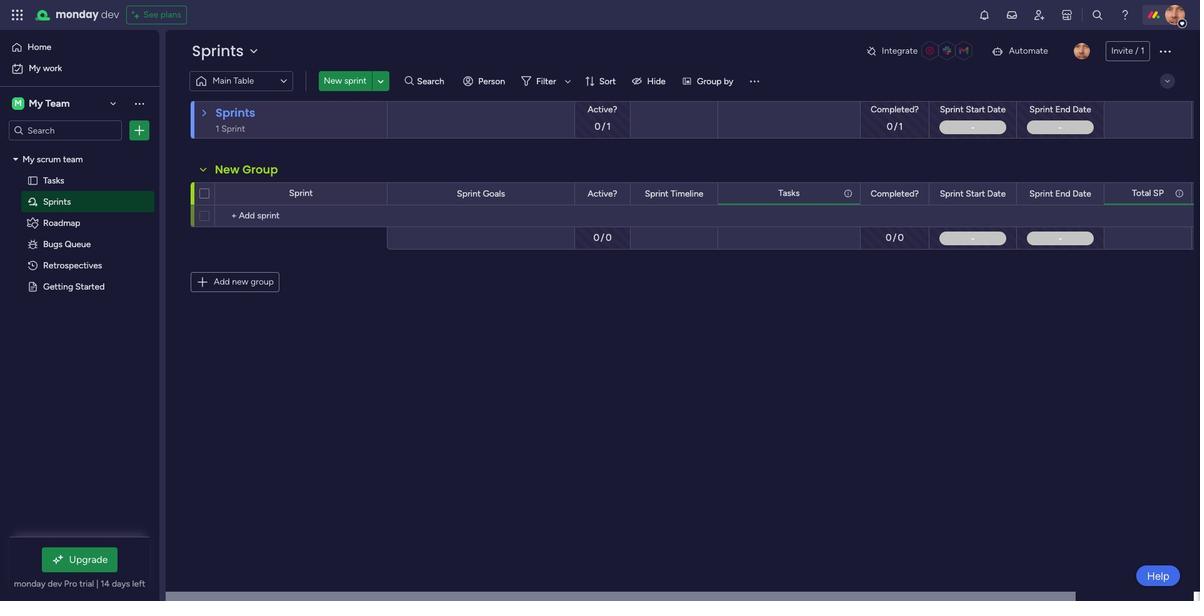 Task type: describe. For each thing, give the bounding box(es) containing it.
table
[[233, 76, 254, 86]]

update feed image
[[1006, 9, 1018, 21]]

upgrade button
[[42, 548, 118, 573]]

help image
[[1119, 9, 1131, 21]]

+ Add sprint text field
[[221, 209, 381, 224]]

start for 2nd sprint start date field from the top of the page
[[966, 188, 985, 199]]

Search field
[[414, 73, 451, 90]]

getting started
[[43, 281, 105, 292]]

add
[[214, 277, 230, 288]]

date for 1st sprint end date field from the top
[[1073, 104, 1091, 115]]

start for second sprint start date field from the bottom
[[966, 104, 985, 115]]

roadmap
[[43, 218, 80, 228]]

sprints for the 'sprints' field on the top
[[216, 105, 255, 121]]

person button
[[458, 71, 513, 91]]

dev for monday dev pro trial | 14 days left
[[48, 579, 62, 590]]

pro
[[64, 579, 77, 590]]

invite / 1
[[1111, 46, 1144, 56]]

1 for completed?
[[899, 121, 903, 133]]

invite members image
[[1033, 9, 1046, 21]]

new sprint button
[[319, 71, 372, 91]]

caret down image
[[13, 155, 18, 163]]

home
[[28, 42, 51, 53]]

main table button
[[189, 71, 293, 91]]

workspace image
[[12, 97, 24, 111]]

help button
[[1136, 566, 1180, 587]]

date for second sprint start date field from the bottom
[[987, 104, 1006, 115]]

my for my work
[[29, 63, 41, 74]]

scrum
[[37, 154, 61, 164]]

home link
[[8, 38, 152, 58]]

sprints button
[[189, 41, 264, 61]]

new for new sprint
[[324, 76, 342, 86]]

1 active? field from the top
[[585, 103, 620, 117]]

0 / 1 for active?
[[595, 121, 611, 133]]

my for my team
[[29, 98, 43, 109]]

filter button
[[516, 71, 575, 91]]

my scrum team
[[23, 154, 83, 164]]

2 active? from the top
[[588, 188, 617, 199]]

group
[[251, 277, 274, 288]]

|
[[96, 579, 98, 590]]

expand image
[[1163, 76, 1173, 86]]

left
[[132, 579, 145, 590]]

2 completed? from the top
[[871, 188, 919, 199]]

hide button
[[627, 71, 673, 91]]

total
[[1132, 188, 1151, 198]]

sprint goals
[[457, 188, 505, 199]]

add new group
[[214, 277, 274, 288]]

sp
[[1153, 188, 1164, 198]]

workspace options image
[[133, 97, 146, 110]]

group inside group by popup button
[[697, 76, 722, 87]]

2 sprint start date field from the top
[[937, 187, 1009, 201]]

retrospectives
[[43, 260, 102, 271]]

Total SP field
[[1129, 187, 1167, 200]]

new sprint
[[324, 76, 367, 86]]

see plans button
[[127, 6, 187, 24]]

queue
[[65, 239, 91, 249]]

1 for active?
[[607, 121, 611, 133]]

sprint for 1st sprint end date field from the top
[[1030, 104, 1053, 115]]

notifications image
[[978, 9, 991, 21]]

1 inside button
[[1141, 46, 1144, 56]]

monday marketplace image
[[1061, 9, 1073, 21]]

Sprint Timeline field
[[642, 187, 707, 201]]

angle down image
[[378, 77, 384, 86]]

2 sprint end date field from the top
[[1026, 187, 1094, 201]]

14
[[101, 579, 110, 590]]

tasks inside 'field'
[[779, 188, 800, 198]]

sprint timeline
[[645, 188, 703, 199]]

automate
[[1009, 46, 1048, 56]]

new for new group
[[215, 162, 240, 178]]

add new group button
[[191, 273, 279, 293]]

automate button
[[987, 41, 1053, 61]]

sprint for 2nd sprint start date field from the top of the page
[[940, 188, 964, 199]]

2 0 / 0 from the left
[[886, 233, 904, 244]]

total sp
[[1132, 188, 1164, 198]]

search everything image
[[1091, 9, 1104, 21]]

column information image for total sp
[[1174, 188, 1184, 198]]

workspace selection element
[[12, 96, 72, 111]]

sprint for 1st sprint end date field from the bottom of the page
[[1030, 188, 1053, 199]]

monday dev
[[56, 8, 119, 22]]

james peterson image
[[1074, 43, 1090, 59]]

help
[[1147, 570, 1169, 583]]

home option
[[8, 38, 152, 58]]

0 vertical spatial options image
[[1158, 44, 1173, 59]]

bugs
[[43, 239, 63, 249]]

new
[[232, 277, 248, 288]]



Task type: vqa. For each thing, say whether or not it's contained in the screenshot.
the the in B . CONNECT YOUR TASKS TO THE RELEVANT EPICS IN YOUR ROADMAP BOARD
no



Task type: locate. For each thing, give the bounding box(es) containing it.
person
[[478, 76, 505, 87]]

sprint start date
[[940, 104, 1006, 115], [940, 188, 1006, 199]]

2 start from the top
[[966, 188, 985, 199]]

select product image
[[11, 9, 24, 21]]

start
[[966, 104, 985, 115], [966, 188, 985, 199]]

see plans
[[143, 9, 181, 20]]

sort
[[599, 76, 616, 87]]

0 vertical spatial sprint end date field
[[1026, 103, 1094, 117]]

date
[[987, 104, 1006, 115], [1073, 104, 1091, 115], [987, 188, 1006, 199], [1073, 188, 1091, 199]]

option
[[0, 148, 159, 150]]

0 vertical spatial public board image
[[27, 174, 39, 186]]

by
[[724, 76, 733, 87]]

sprints inside list box
[[43, 196, 71, 207]]

0 vertical spatial active? field
[[585, 103, 620, 117]]

group by button
[[677, 71, 741, 91]]

public board image for tasks
[[27, 174, 39, 186]]

sprints inside field
[[216, 105, 255, 121]]

1 horizontal spatial column information image
[[1174, 188, 1184, 198]]

1 vertical spatial dev
[[48, 579, 62, 590]]

0 vertical spatial tasks
[[43, 175, 64, 186]]

1 vertical spatial active? field
[[585, 187, 620, 201]]

sprint
[[940, 104, 964, 115], [1030, 104, 1053, 115], [289, 188, 313, 199], [457, 188, 481, 199], [645, 188, 669, 199], [940, 188, 964, 199], [1030, 188, 1053, 199]]

0 vertical spatial sprint start date
[[940, 104, 1006, 115]]

0 vertical spatial my
[[29, 63, 41, 74]]

0 / 1
[[595, 121, 611, 133], [887, 121, 903, 133]]

0 vertical spatial group
[[697, 76, 722, 87]]

1 vertical spatial sprint start date field
[[937, 187, 1009, 201]]

2 0 / 1 from the left
[[887, 121, 903, 133]]

sprints for sprints button on the top
[[192, 41, 244, 61]]

new down the 'sprints' field on the top
[[215, 162, 240, 178]]

1 start from the top
[[966, 104, 985, 115]]

tasks
[[43, 175, 64, 186], [779, 188, 800, 198]]

1 public board image from the top
[[27, 174, 39, 186]]

1 end from the top
[[1055, 104, 1071, 115]]

Active? field
[[585, 103, 620, 117], [585, 187, 620, 201]]

my work
[[29, 63, 62, 74]]

main
[[213, 76, 231, 86]]

0 horizontal spatial tasks
[[43, 175, 64, 186]]

my team
[[29, 98, 70, 109]]

2 vertical spatial sprints
[[43, 196, 71, 207]]

2 active? field from the top
[[585, 187, 620, 201]]

1 completed? field from the top
[[867, 103, 922, 117]]

list box containing my scrum team
[[0, 146, 159, 466]]

started
[[75, 281, 105, 292]]

my work option
[[8, 59, 152, 79]]

new group
[[215, 162, 278, 178]]

1 vertical spatial new
[[215, 162, 240, 178]]

0 / 1 for completed?
[[887, 121, 903, 133]]

0 horizontal spatial options image
[[133, 124, 146, 137]]

list box
[[0, 146, 159, 466]]

0 vertical spatial start
[[966, 104, 985, 115]]

1 column information image from the left
[[843, 188, 853, 198]]

0 horizontal spatial group
[[243, 162, 278, 178]]

1 vertical spatial completed?
[[871, 188, 919, 199]]

0 vertical spatial new
[[324, 76, 342, 86]]

sprints up the main
[[192, 41, 244, 61]]

0 / 0
[[593, 233, 612, 244], [886, 233, 904, 244]]

0
[[595, 121, 601, 133], [887, 121, 893, 133], [593, 233, 599, 244], [606, 233, 612, 244], [886, 233, 892, 244], [898, 233, 904, 244]]

column information image
[[843, 188, 853, 198], [1174, 188, 1184, 198]]

group down the 'sprints' field on the top
[[243, 162, 278, 178]]

Sprint Goals field
[[454, 187, 508, 201]]

hide
[[647, 76, 666, 87]]

monday left pro
[[14, 579, 45, 590]]

options image down workspace options icon
[[133, 124, 146, 137]]

sprints up roadmap
[[43, 196, 71, 207]]

Tasks field
[[775, 187, 803, 200]]

2 public board image from the top
[[27, 281, 39, 293]]

0 horizontal spatial monday
[[14, 579, 45, 590]]

1 vertical spatial active?
[[588, 188, 617, 199]]

0 horizontal spatial 0 / 0
[[593, 233, 612, 244]]

sprint for sprint goals field
[[457, 188, 481, 199]]

1 0 / 1 from the left
[[595, 121, 611, 133]]

sprint for sprint timeline field
[[645, 188, 669, 199]]

bugs queue
[[43, 239, 91, 249]]

0 horizontal spatial 0 / 1
[[595, 121, 611, 133]]

0 horizontal spatial new
[[215, 162, 240, 178]]

2 end from the top
[[1055, 188, 1071, 199]]

1 vertical spatial sprints
[[216, 105, 255, 121]]

1 vertical spatial my
[[29, 98, 43, 109]]

0 vertical spatial completed? field
[[867, 103, 922, 117]]

timeline
[[671, 188, 703, 199]]

public board image left getting
[[27, 281, 39, 293]]

sprint end date for 1st sprint end date field from the top
[[1030, 104, 1091, 115]]

Search in workspace field
[[26, 123, 104, 138]]

Completed? field
[[867, 103, 922, 117], [867, 187, 922, 201]]

0 vertical spatial dev
[[101, 8, 119, 22]]

1 vertical spatial group
[[243, 162, 278, 178]]

1 0 / 0 from the left
[[593, 233, 612, 244]]

1 vertical spatial public board image
[[27, 281, 39, 293]]

1 horizontal spatial options image
[[1158, 44, 1173, 59]]

sprint start date for second sprint start date field from the bottom
[[940, 104, 1006, 115]]

my
[[29, 63, 41, 74], [29, 98, 43, 109], [23, 154, 35, 164]]

1 horizontal spatial new
[[324, 76, 342, 86]]

main table
[[213, 76, 254, 86]]

see
[[143, 9, 158, 20]]

monday up home "link"
[[56, 8, 98, 22]]

public board image for getting started
[[27, 281, 39, 293]]

trial
[[79, 579, 94, 590]]

1 vertical spatial sprint end date field
[[1026, 187, 1094, 201]]

public board image
[[27, 174, 39, 186], [27, 281, 39, 293]]

upgrade
[[69, 554, 108, 566]]

new
[[324, 76, 342, 86], [215, 162, 240, 178]]

1 horizontal spatial group
[[697, 76, 722, 87]]

v2 search image
[[405, 74, 414, 88]]

2 sprint end date from the top
[[1030, 188, 1091, 199]]

0 vertical spatial sprint end date
[[1030, 104, 1091, 115]]

dev left pro
[[48, 579, 62, 590]]

my right caret down icon
[[23, 154, 35, 164]]

my work link
[[8, 59, 152, 79]]

menu image
[[748, 75, 761, 88]]

monday
[[56, 8, 98, 22], [14, 579, 45, 590]]

end for 1st sprint end date field from the top
[[1055, 104, 1071, 115]]

1 sprint start date field from the top
[[937, 103, 1009, 117]]

2 vertical spatial my
[[23, 154, 35, 164]]

1 vertical spatial sprint start date
[[940, 188, 1006, 199]]

sprint end date for 1st sprint end date field from the bottom of the page
[[1030, 188, 1091, 199]]

arrow down image
[[560, 74, 575, 89]]

m
[[14, 98, 22, 109]]

monday for monday dev
[[56, 8, 98, 22]]

getting
[[43, 281, 73, 292]]

group inside new group field
[[243, 162, 278, 178]]

0 horizontal spatial column information image
[[843, 188, 853, 198]]

1 vertical spatial sprint end date
[[1030, 188, 1091, 199]]

monday dev pro trial | 14 days left
[[14, 579, 145, 590]]

1 sprint end date field from the top
[[1026, 103, 1094, 117]]

group left by
[[697, 76, 722, 87]]

0 horizontal spatial dev
[[48, 579, 62, 590]]

1 vertical spatial completed? field
[[867, 187, 922, 201]]

0 vertical spatial completed?
[[871, 104, 919, 115]]

my for my scrum team
[[23, 154, 35, 164]]

0 vertical spatial monday
[[56, 8, 98, 22]]

0 horizontal spatial 1
[[607, 121, 611, 133]]

options image up expand icon
[[1158, 44, 1173, 59]]

james peterson image
[[1165, 5, 1185, 25]]

sprint
[[344, 76, 367, 86]]

1 sprint end date from the top
[[1030, 104, 1091, 115]]

integrate button
[[861, 38, 982, 64]]

active?
[[588, 104, 617, 115], [588, 188, 617, 199]]

0 vertical spatial end
[[1055, 104, 1071, 115]]

1 sprint start date from the top
[[940, 104, 1006, 115]]

new left sprint
[[324, 76, 342, 86]]

Sprint End Date field
[[1026, 103, 1094, 117], [1026, 187, 1094, 201]]

group by
[[697, 76, 733, 87]]

1 horizontal spatial monday
[[56, 8, 98, 22]]

0 vertical spatial sprints
[[192, 41, 244, 61]]

new inside field
[[215, 162, 240, 178]]

1 vertical spatial start
[[966, 188, 985, 199]]

1 horizontal spatial 0 / 1
[[887, 121, 903, 133]]

integrate
[[882, 46, 918, 56]]

column information image for tasks
[[843, 188, 853, 198]]

days
[[112, 579, 130, 590]]

Sprints field
[[213, 105, 258, 121]]

0 vertical spatial active?
[[588, 104, 617, 115]]

column information image right sp
[[1174, 188, 1184, 198]]

date for 2nd sprint start date field from the top of the page
[[987, 188, 1006, 199]]

completed?
[[871, 104, 919, 115], [871, 188, 919, 199]]

sprint start date for 2nd sprint start date field from the top of the page
[[940, 188, 1006, 199]]

invite
[[1111, 46, 1133, 56]]

1 vertical spatial options image
[[133, 124, 146, 137]]

sort button
[[579, 71, 623, 91]]

sprints down main table
[[216, 105, 255, 121]]

2 sprint start date from the top
[[940, 188, 1006, 199]]

sprint end date
[[1030, 104, 1091, 115], [1030, 188, 1091, 199]]

monday for monday dev pro trial | 14 days left
[[14, 579, 45, 590]]

1 vertical spatial monday
[[14, 579, 45, 590]]

my right workspace image
[[29, 98, 43, 109]]

1 completed? from the top
[[871, 104, 919, 115]]

date for 1st sprint end date field from the bottom of the page
[[1073, 188, 1091, 199]]

end
[[1055, 104, 1071, 115], [1055, 188, 1071, 199]]

sprint for second sprint start date field from the bottom
[[940, 104, 964, 115]]

0 vertical spatial sprint start date field
[[937, 103, 1009, 117]]

invite / 1 button
[[1106, 41, 1150, 61]]

1
[[1141, 46, 1144, 56], [607, 121, 611, 133], [899, 121, 903, 133]]

work
[[43, 63, 62, 74]]

options image
[[1158, 44, 1173, 59], [133, 124, 146, 137]]

filter
[[536, 76, 556, 87]]

2 completed? field from the top
[[867, 187, 922, 201]]

1 vertical spatial end
[[1055, 188, 1071, 199]]

sprints
[[192, 41, 244, 61], [216, 105, 255, 121], [43, 196, 71, 207]]

/ inside button
[[1135, 46, 1139, 56]]

/
[[1135, 46, 1139, 56], [602, 121, 605, 133], [894, 121, 898, 133], [601, 233, 604, 244], [893, 233, 897, 244]]

dev
[[101, 8, 119, 22], [48, 579, 62, 590]]

new inside button
[[324, 76, 342, 86]]

dev left see
[[101, 8, 119, 22]]

1 horizontal spatial dev
[[101, 8, 119, 22]]

New Group field
[[212, 162, 281, 178]]

1 active? from the top
[[588, 104, 617, 115]]

end for 1st sprint end date field from the bottom of the page
[[1055, 188, 1071, 199]]

group
[[697, 76, 722, 87], [243, 162, 278, 178]]

plans
[[161, 9, 181, 20]]

my left the work
[[29, 63, 41, 74]]

goals
[[483, 188, 505, 199]]

2 horizontal spatial 1
[[1141, 46, 1144, 56]]

team
[[45, 98, 70, 109]]

1 horizontal spatial tasks
[[779, 188, 800, 198]]

1 horizontal spatial 1
[[899, 121, 903, 133]]

Sprint Start Date field
[[937, 103, 1009, 117], [937, 187, 1009, 201]]

1 vertical spatial tasks
[[779, 188, 800, 198]]

1 horizontal spatial 0 / 0
[[886, 233, 904, 244]]

my inside option
[[29, 63, 41, 74]]

public board image down scrum in the left top of the page
[[27, 174, 39, 186]]

column information image right the tasks 'field'
[[843, 188, 853, 198]]

2 column information image from the left
[[1174, 188, 1184, 198]]

team
[[63, 154, 83, 164]]

my inside workspace selection element
[[29, 98, 43, 109]]

dev for monday dev
[[101, 8, 119, 22]]



